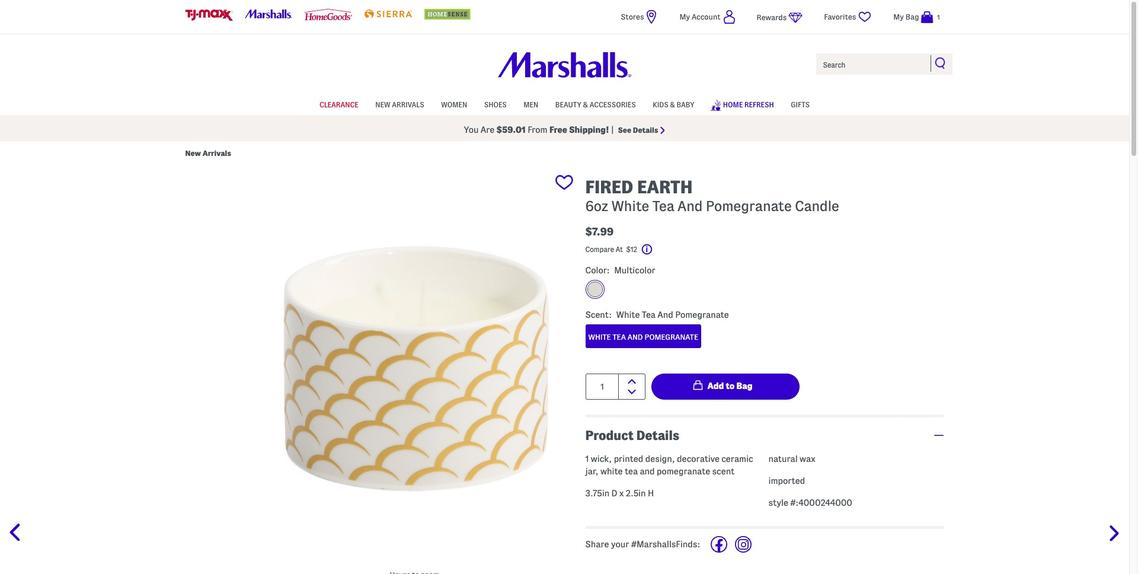 Task type: describe. For each thing, give the bounding box(es) containing it.
and inside fired earth 6oz white tea and pomegranate candle
[[678, 199, 703, 214]]

2 vertical spatial white
[[589, 332, 611, 341]]

compare at              $12
[[586, 245, 639, 253]]

homegoods.com image
[[305, 9, 353, 20]]

candle
[[795, 199, 840, 214]]

earth
[[638, 177, 693, 197]]

1 vertical spatial pomegranate
[[676, 310, 729, 319]]

$59.01
[[497, 125, 526, 135]]

3.75in
[[586, 489, 610, 499]]

style
[[769, 499, 789, 508]]

favorites link
[[825, 9, 873, 24]]

wick,
[[591, 455, 612, 464]]

imported
[[769, 477, 806, 486]]

$7.99
[[586, 226, 614, 237]]

tea
[[625, 467, 638, 477]]

marquee containing you are
[[0, 118, 1130, 141]]

down image
[[628, 389, 636, 394]]

go to previous product image
[[9, 524, 27, 542]]

scent:
[[586, 310, 612, 319]]

6oz white tea and pomegranate candle image
[[258, 171, 574, 566]]

color:
[[586, 265, 610, 275]]

kids
[[653, 101, 669, 108]]

fired earth 6oz white tea and pomegranate candle
[[586, 177, 840, 214]]

shipping!
[[569, 125, 610, 135]]

you are $59.01 from free shipping! | see details
[[464, 125, 659, 135]]

decorative
[[677, 455, 720, 464]]

color: list box
[[586, 280, 945, 305]]

gifts
[[791, 101, 810, 108]]

2 vertical spatial and
[[628, 332, 643, 341]]

bag
[[906, 12, 920, 21]]

from
[[528, 125, 548, 135]]

1 wick, printed design, decorative ceramic jar, white tea and pomegranate scent
[[586, 455, 754, 477]]

arrivals for 'new arrivals' 'link' to the right
[[392, 101, 424, 108]]

home refresh link
[[711, 94, 774, 114]]

product
[[586, 428, 634, 442]]

share your #marshallsfinds:
[[586, 540, 701, 550]]

stores
[[621, 12, 644, 21]]

details inside fired earth main content
[[637, 428, 680, 442]]

men
[[524, 101, 539, 108]]

my for my bag
[[894, 12, 904, 21]]

plus image
[[934, 434, 945, 436]]

tjmaxx.com image
[[185, 9, 233, 21]]

1 vertical spatial tea
[[642, 310, 656, 319]]

white
[[601, 467, 623, 477]]

#marshallsfinds:
[[632, 540, 701, 550]]

product details link
[[586, 417, 945, 453]]

$12
[[627, 245, 638, 253]]

1 vertical spatial and
[[658, 310, 674, 319]]

multicolor
[[615, 265, 656, 275]]

home
[[724, 101, 743, 108]]

accessories
[[590, 101, 636, 108]]

my bag
[[894, 12, 920, 21]]

arrivals for 'new arrivals' 'link' inside the fired earth main content
[[203, 149, 231, 157]]

beauty & accessories link
[[556, 95, 636, 113]]

white inside fired earth 6oz white tea and pomegranate candle
[[612, 199, 650, 214]]

gifts link
[[791, 95, 810, 113]]

and
[[640, 467, 655, 477]]

white tea and pomegranate link
[[586, 324, 702, 348]]

multicolor image
[[587, 281, 603, 297]]

& for beauty
[[583, 101, 588, 108]]

jar,
[[586, 467, 599, 477]]

my account link
[[680, 9, 736, 24]]

Search text field
[[815, 52, 954, 76]]

clearance
[[320, 101, 359, 108]]

ceramic
[[722, 455, 754, 464]]

up image
[[628, 379, 636, 384]]

scent: white tea and pomegranate
[[586, 310, 729, 319]]

shoes link
[[484, 95, 507, 113]]

men link
[[524, 95, 539, 113]]

your
[[611, 540, 630, 550]]

new arrivals link inside fired earth main content
[[185, 148, 231, 158]]

#:4000244000
[[791, 499, 853, 508]]

scent
[[713, 467, 735, 477]]

kids & baby link
[[653, 95, 695, 113]]



Task type: locate. For each thing, give the bounding box(es) containing it.
banner
[[0, 0, 1130, 141]]

1 vertical spatial 1
[[586, 455, 589, 464]]

new arrivals inside fired earth main content
[[185, 149, 231, 157]]

shoes
[[484, 101, 507, 108]]

details right see
[[633, 126, 659, 134]]

natural
[[769, 455, 798, 464]]

tea down scent: white tea and pomegranate
[[613, 332, 626, 341]]

rewards
[[757, 13, 787, 21]]

new inside fired earth main content
[[185, 149, 201, 157]]

1 horizontal spatial arrivals
[[392, 101, 424, 108]]

menu bar
[[185, 94, 945, 115]]

my for my account
[[680, 12, 690, 21]]

1 vertical spatial new arrivals link
[[185, 148, 231, 158]]

site search search field
[[815, 52, 954, 76]]

white down scent:
[[589, 332, 611, 341]]

baby
[[677, 101, 695, 108]]

& right beauty
[[583, 101, 588, 108]]

2 & from the left
[[671, 101, 675, 108]]

2 vertical spatial pomegranate
[[645, 332, 699, 341]]

1 vertical spatial new
[[185, 149, 201, 157]]

1 my from the left
[[680, 12, 690, 21]]

1 horizontal spatial 1
[[938, 14, 941, 21]]

1 for 1 wick, printed design, decorative ceramic jar, white tea and pomegranate scent
[[586, 455, 589, 464]]

stores link
[[621, 9, 659, 24]]

new arrivals
[[376, 101, 424, 108], [185, 149, 231, 157]]

1 horizontal spatial new
[[376, 101, 391, 108]]

help link
[[642, 244, 668, 255]]

0 vertical spatial white
[[612, 199, 650, 214]]

kids & baby
[[653, 101, 695, 108]]

1 horizontal spatial and
[[658, 310, 674, 319]]

0 vertical spatial 1
[[938, 14, 941, 21]]

6oz
[[586, 199, 609, 214]]

2.5in
[[626, 489, 646, 499]]

tea
[[653, 199, 675, 214], [642, 310, 656, 319], [613, 332, 626, 341]]

home refresh
[[724, 101, 774, 108]]

white
[[612, 199, 650, 214], [617, 310, 640, 319], [589, 332, 611, 341]]

rewards link
[[757, 10, 803, 25]]

0 vertical spatial details
[[633, 126, 659, 134]]

and
[[678, 199, 703, 214], [658, 310, 674, 319], [628, 332, 643, 341]]

free
[[550, 125, 567, 135]]

product details
[[586, 428, 680, 442]]

are
[[481, 125, 495, 135]]

0 vertical spatial new arrivals link
[[376, 95, 424, 113]]

fired earth main content
[[0, 141, 1130, 574]]

2 horizontal spatial and
[[678, 199, 703, 214]]

white down fired
[[612, 199, 650, 214]]

arrivals
[[392, 101, 424, 108], [203, 149, 231, 157]]

0 vertical spatial tea
[[653, 199, 675, 214]]

x
[[620, 489, 624, 499]]

fired
[[586, 177, 634, 197]]

banner containing you are
[[0, 0, 1130, 141]]

0 horizontal spatial new arrivals
[[185, 149, 231, 157]]

1 for 1
[[938, 14, 941, 21]]

1 vertical spatial details
[[637, 428, 680, 442]]

you
[[464, 125, 479, 135]]

1
[[938, 14, 941, 21], [586, 455, 589, 464]]

arrivals inside fired earth main content
[[203, 149, 231, 157]]

see details link
[[618, 126, 666, 134]]

1 vertical spatial arrivals
[[203, 149, 231, 157]]

my bag link
[[894, 9, 945, 24]]

and down earth
[[678, 199, 703, 214]]

pomegranate
[[706, 199, 792, 214], [676, 310, 729, 319], [645, 332, 699, 341]]

homesense.com image
[[425, 9, 472, 19]]

printed
[[614, 455, 644, 464]]

wax
[[800, 455, 816, 464]]

refresh
[[745, 101, 774, 108]]

& for kids
[[671, 101, 675, 108]]

color: multicolor
[[586, 265, 656, 275]]

and down scent: white tea and pomegranate
[[628, 332, 643, 341]]

women
[[441, 101, 467, 108]]

3.75in d x 2.5in h
[[586, 489, 654, 499]]

1 vertical spatial new arrivals
[[185, 149, 231, 157]]

and up white tea and pomegranate link
[[658, 310, 674, 319]]

my left account
[[680, 12, 690, 21]]

my account
[[680, 12, 721, 21]]

new arrivals for 'new arrivals' 'link' to the right
[[376, 101, 424, 108]]

d
[[612, 489, 618, 499]]

0 vertical spatial new arrivals
[[376, 101, 424, 108]]

0 horizontal spatial new arrivals link
[[185, 148, 231, 158]]

my left bag
[[894, 12, 904, 21]]

compare
[[586, 245, 614, 253]]

my
[[680, 12, 690, 21], [894, 12, 904, 21]]

white tea and pomegranate
[[589, 332, 699, 341]]

details inside you are $59.01 from free shipping! | see details
[[633, 126, 659, 134]]

white up white tea and pomegranate link
[[617, 310, 640, 319]]

menu bar containing clearance
[[185, 94, 945, 115]]

0 vertical spatial new
[[376, 101, 391, 108]]

details
[[633, 126, 659, 134], [637, 428, 680, 442]]

1 right bag
[[938, 14, 941, 21]]

0 horizontal spatial 1
[[586, 455, 589, 464]]

tea inside fired earth 6oz white tea and pomegranate candle
[[653, 199, 675, 214]]

tea up white tea and pomegranate link
[[642, 310, 656, 319]]

1 vertical spatial white
[[617, 310, 640, 319]]

1 horizontal spatial my
[[894, 12, 904, 21]]

2 my from the left
[[894, 12, 904, 21]]

pomegranate inside fired earth 6oz white tea and pomegranate candle
[[706, 199, 792, 214]]

h
[[648, 489, 654, 499]]

0 horizontal spatial arrivals
[[203, 149, 231, 157]]

0 horizontal spatial my
[[680, 12, 690, 21]]

tea down earth
[[653, 199, 675, 214]]

& right kids
[[671, 101, 675, 108]]

natural wax
[[769, 455, 816, 464]]

design,
[[646, 455, 675, 464]]

style #:4000244000
[[769, 499, 853, 508]]

menu bar inside banner
[[185, 94, 945, 115]]

1 horizontal spatial new arrivals link
[[376, 95, 424, 113]]

details up design,
[[637, 428, 680, 442]]

beauty
[[556, 101, 582, 108]]

share
[[586, 540, 609, 550]]

new arrivals for 'new arrivals' 'link' inside the fired earth main content
[[185, 149, 231, 157]]

0 vertical spatial and
[[678, 199, 703, 214]]

0 horizontal spatial and
[[628, 332, 643, 341]]

pomegranate
[[657, 467, 711, 477]]

marshalls.com image
[[245, 9, 293, 19]]

&
[[583, 101, 588, 108], [671, 101, 675, 108]]

marshalls home image
[[498, 52, 632, 78]]

new
[[376, 101, 391, 108], [185, 149, 201, 157]]

1 inside 1 wick, printed design, decorative ceramic jar, white tea and pomegranate scent
[[586, 455, 589, 464]]

0 vertical spatial arrivals
[[392, 101, 424, 108]]

favorites
[[825, 12, 857, 21]]

clearance link
[[320, 95, 359, 113]]

0 horizontal spatial &
[[583, 101, 588, 108]]

1 horizontal spatial &
[[671, 101, 675, 108]]

1 horizontal spatial new arrivals
[[376, 101, 424, 108]]

0 horizontal spatial new
[[185, 149, 201, 157]]

marquee
[[0, 118, 1130, 141]]

1 up jar,
[[586, 455, 589, 464]]

|
[[612, 125, 614, 135]]

see
[[618, 126, 632, 134]]

0 vertical spatial pomegranate
[[706, 199, 792, 214]]

help
[[654, 245, 668, 253]]

sierra.com image
[[365, 9, 412, 19]]

women link
[[441, 95, 467, 113]]

2 vertical spatial tea
[[613, 332, 626, 341]]

account
[[692, 12, 721, 21]]

None submit
[[935, 57, 947, 69], [652, 373, 800, 399], [935, 57, 947, 69], [652, 373, 800, 399]]

beauty & accessories
[[556, 101, 636, 108]]

1 & from the left
[[583, 101, 588, 108]]



Task type: vqa. For each thing, say whether or not it's contained in the screenshot.
the left NEW
yes



